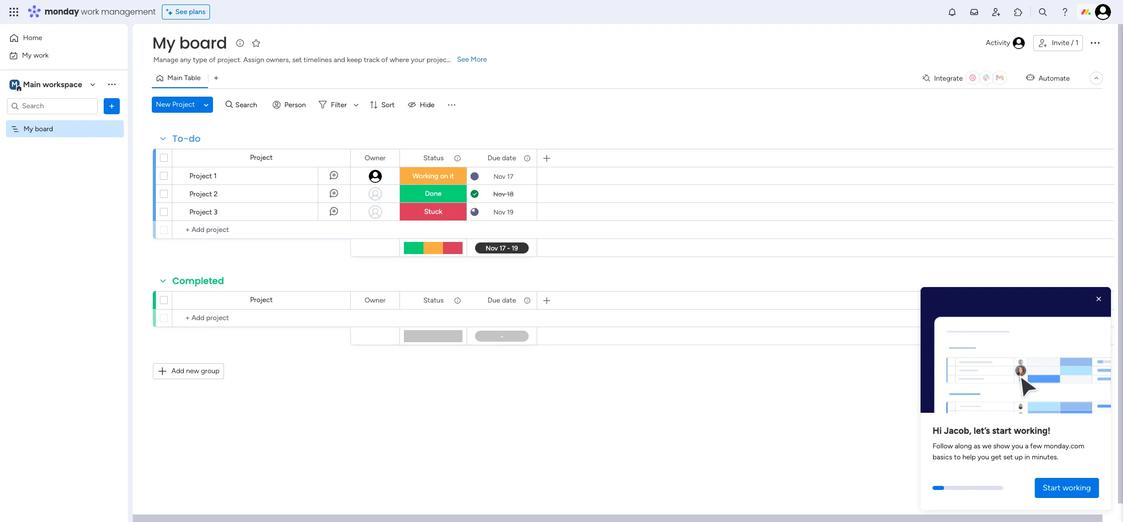 Task type: vqa. For each thing, say whether or not it's contained in the screenshot.
nov 18
yes



Task type: describe. For each thing, give the bounding box(es) containing it.
1 date from the top
[[502, 154, 516, 162]]

main for main table
[[167, 74, 183, 82]]

person button
[[269, 97, 312, 113]]

column information image for completed
[[454, 297, 462, 305]]

set inside follow along as we show you a few monday.com basics to help you get set up in minutes.
[[1004, 453, 1014, 462]]

workspace
[[43, 79, 82, 89]]

up
[[1015, 453, 1023, 462]]

project 2
[[190, 190, 218, 199]]

select product image
[[9, 7, 19, 17]]

see more link
[[456, 55, 488, 65]]

nov 18
[[493, 190, 514, 198]]

new project button
[[152, 97, 199, 113]]

status field for completed
[[421, 295, 446, 306]]

start working button
[[1035, 478, 1100, 498]]

project 3
[[190, 208, 218, 217]]

plans
[[189, 8, 206, 16]]

jacob,
[[944, 426, 972, 437]]

status for completed
[[424, 296, 444, 305]]

we
[[983, 442, 992, 451]]

0 vertical spatial you
[[1012, 442, 1024, 451]]

any
[[180, 56, 191, 64]]

0 vertical spatial board
[[179, 32, 227, 54]]

main table button
[[152, 70, 208, 86]]

hide
[[420, 101, 435, 109]]

do
[[189, 132, 201, 145]]

get
[[992, 453, 1002, 462]]

0 horizontal spatial options image
[[107, 101, 117, 111]]

17
[[507, 173, 514, 180]]

19
[[507, 208, 514, 216]]

workspace options image
[[107, 79, 117, 89]]

automate
[[1039, 74, 1071, 82]]

1 owner field from the top
[[362, 153, 388, 164]]

few
[[1031, 442, 1043, 451]]

2 due date from the top
[[488, 296, 516, 305]]

My board field
[[150, 32, 230, 54]]

/
[[1072, 39, 1074, 47]]

to-do
[[172, 132, 201, 145]]

work for monday
[[81, 6, 99, 18]]

a
[[1026, 442, 1029, 451]]

Search field
[[233, 98, 263, 112]]

1 inside button
[[1076, 39, 1079, 47]]

column information image
[[524, 154, 532, 162]]

1 due date from the top
[[488, 154, 516, 162]]

working!
[[1014, 426, 1051, 437]]

show
[[994, 442, 1011, 451]]

sort button
[[366, 97, 401, 113]]

help image
[[1061, 7, 1071, 17]]

more
[[471, 55, 487, 64]]

start working
[[1043, 483, 1092, 493]]

follow along as we show you a few monday.com basics to help you get set up in minutes.
[[933, 442, 1085, 462]]

main workspace
[[23, 79, 82, 89]]

column information image for to-do
[[454, 154, 462, 162]]

work for my
[[33, 51, 49, 59]]

add new group
[[171, 367, 220, 376]]

dapulse integrations image
[[923, 74, 931, 82]]

see more
[[457, 55, 487, 64]]

new
[[156, 100, 171, 109]]

project
[[427, 56, 450, 64]]

manage
[[153, 56, 178, 64]]

show board description image
[[234, 38, 246, 48]]

my work
[[22, 51, 49, 59]]

invite / 1 button
[[1034, 35, 1084, 51]]

nov 17
[[494, 173, 514, 180]]

close image
[[1095, 294, 1105, 304]]

working on it
[[413, 172, 454, 181]]

basics
[[933, 453, 953, 462]]

invite
[[1052, 39, 1070, 47]]

3
[[214, 208, 218, 217]]

and
[[334, 56, 345, 64]]

hi
[[933, 426, 942, 437]]

stands.
[[451, 56, 474, 64]]

owner for 1st owner field
[[365, 154, 386, 162]]

stuck
[[424, 208, 443, 216]]

1 due date field from the top
[[485, 153, 519, 164]]

home
[[23, 34, 42, 42]]

management
[[101, 6, 156, 18]]

to-
[[172, 132, 189, 145]]

monday work management
[[45, 6, 156, 18]]

owners,
[[266, 56, 291, 64]]

group
[[201, 367, 220, 376]]

see for see more
[[457, 55, 469, 64]]

2 owner field from the top
[[362, 295, 388, 306]]

menu image
[[447, 100, 457, 110]]

monday.com
[[1044, 442, 1085, 451]]

working
[[413, 172, 439, 181]]

2
[[214, 190, 218, 199]]

my up manage
[[152, 32, 175, 54]]

see plans
[[175, 8, 206, 16]]

v2 done deadline image
[[471, 189, 479, 199]]

done
[[425, 190, 442, 198]]

help
[[963, 453, 976, 462]]

keep
[[347, 56, 362, 64]]

nov 19
[[494, 208, 514, 216]]

new project
[[156, 100, 195, 109]]

add new group button
[[153, 364, 224, 380]]

as
[[974, 442, 981, 451]]

nov for 2
[[493, 190, 506, 198]]

new
[[186, 367, 199, 376]]

where
[[390, 56, 409, 64]]

project.
[[217, 56, 242, 64]]

18
[[507, 190, 514, 198]]

workspace image
[[10, 79, 20, 90]]

2 of from the left
[[382, 56, 388, 64]]

status field for to-do
[[421, 153, 446, 164]]

table
[[184, 74, 201, 82]]

lottie animation image
[[921, 291, 1112, 417]]

monday
[[45, 6, 79, 18]]

completed
[[172, 275, 224, 287]]

status for to-do
[[424, 154, 444, 162]]



Task type: locate. For each thing, give the bounding box(es) containing it.
board inside list box
[[35, 125, 53, 133]]

v2 search image
[[226, 99, 233, 110]]

project 1
[[190, 172, 217, 181]]

my inside button
[[22, 51, 32, 59]]

add
[[171, 367, 184, 376]]

notifications image
[[948, 7, 958, 17]]

1 vertical spatial due
[[488, 296, 501, 305]]

filter
[[331, 101, 347, 109]]

1 up 2 on the top of the page
[[214, 172, 217, 181]]

Due date field
[[485, 153, 519, 164], [485, 295, 519, 306]]

owner
[[365, 154, 386, 162], [365, 296, 386, 305]]

options image
[[1090, 36, 1102, 49], [107, 101, 117, 111]]

minutes.
[[1032, 453, 1059, 462]]

see plans button
[[162, 5, 210, 20]]

0 vertical spatial status field
[[421, 153, 446, 164]]

1 vertical spatial set
[[1004, 453, 1014, 462]]

my board list box
[[0, 118, 128, 273]]

0 horizontal spatial board
[[35, 125, 53, 133]]

of right track
[[382, 56, 388, 64]]

1 vertical spatial date
[[502, 296, 516, 305]]

invite / 1
[[1052, 39, 1079, 47]]

1 vertical spatial you
[[978, 453, 990, 462]]

my down search in workspace field
[[24, 125, 33, 133]]

collapse board header image
[[1093, 74, 1101, 82]]

1 owner from the top
[[365, 154, 386, 162]]

board down search in workspace field
[[35, 125, 53, 133]]

search everything image
[[1038, 7, 1049, 17]]

1 horizontal spatial my board
[[152, 32, 227, 54]]

workspace selection element
[[10, 78, 84, 92]]

0 horizontal spatial work
[[33, 51, 49, 59]]

1 horizontal spatial set
[[1004, 453, 1014, 462]]

1 vertical spatial board
[[35, 125, 53, 133]]

To-do field
[[170, 132, 203, 145]]

filter button
[[315, 97, 363, 113]]

1 horizontal spatial you
[[1012, 442, 1024, 451]]

see left plans
[[175, 8, 187, 16]]

0 horizontal spatial see
[[175, 8, 187, 16]]

1 vertical spatial owner field
[[362, 295, 388, 306]]

0 vertical spatial owner field
[[362, 153, 388, 164]]

0 vertical spatial set
[[292, 56, 302, 64]]

see for see plans
[[175, 8, 187, 16]]

0 horizontal spatial main
[[23, 79, 41, 89]]

my board inside list box
[[24, 125, 53, 133]]

nov left 17
[[494, 173, 506, 180]]

1 horizontal spatial board
[[179, 32, 227, 54]]

see
[[175, 8, 187, 16], [457, 55, 469, 64]]

1 vertical spatial status
[[424, 296, 444, 305]]

of right type
[[209, 56, 216, 64]]

set left up
[[1004, 453, 1014, 462]]

date
[[502, 154, 516, 162], [502, 296, 516, 305]]

nov for 1
[[494, 173, 506, 180]]

work inside button
[[33, 51, 49, 59]]

hide button
[[404, 97, 441, 113]]

nov left 19 at the left of the page
[[494, 208, 506, 216]]

1 vertical spatial due date field
[[485, 295, 519, 306]]

you down the we
[[978, 453, 990, 462]]

person
[[285, 101, 306, 109]]

working
[[1063, 483, 1092, 493]]

1 status from the top
[[424, 154, 444, 162]]

assign
[[243, 56, 264, 64]]

see left the more
[[457, 55, 469, 64]]

2 due date field from the top
[[485, 295, 519, 306]]

follow
[[933, 442, 954, 451]]

1 horizontal spatial of
[[382, 56, 388, 64]]

1 vertical spatial nov
[[493, 190, 506, 198]]

0 horizontal spatial of
[[209, 56, 216, 64]]

let's
[[974, 426, 991, 437]]

progress bar
[[933, 486, 945, 490]]

it
[[450, 172, 454, 181]]

0 vertical spatial status
[[424, 154, 444, 162]]

you left a at right
[[1012, 442, 1024, 451]]

due date
[[488, 154, 516, 162], [488, 296, 516, 305]]

0 horizontal spatial my board
[[24, 125, 53, 133]]

1 horizontal spatial main
[[167, 74, 183, 82]]

Owner field
[[362, 153, 388, 164], [362, 295, 388, 306]]

angle down image
[[204, 101, 209, 109]]

add view image
[[214, 74, 218, 82]]

type
[[193, 56, 207, 64]]

0 vertical spatial owner
[[365, 154, 386, 162]]

you
[[1012, 442, 1024, 451], [978, 453, 990, 462]]

options image right /
[[1090, 36, 1102, 49]]

my board down search in workspace field
[[24, 125, 53, 133]]

0 vertical spatial see
[[175, 8, 187, 16]]

work right monday on the left
[[81, 6, 99, 18]]

1 vertical spatial status field
[[421, 295, 446, 306]]

my down the home
[[22, 51, 32, 59]]

1 vertical spatial my board
[[24, 125, 53, 133]]

1 of from the left
[[209, 56, 216, 64]]

0 vertical spatial due
[[488, 154, 501, 162]]

1 horizontal spatial options image
[[1090, 36, 1102, 49]]

my board up any
[[152, 32, 227, 54]]

board up type
[[179, 32, 227, 54]]

2 vertical spatial nov
[[494, 208, 506, 216]]

timelines
[[304, 56, 332, 64]]

2 status from the top
[[424, 296, 444, 305]]

1 vertical spatial see
[[457, 55, 469, 64]]

1 horizontal spatial work
[[81, 6, 99, 18]]

2 + add project text field from the top
[[178, 312, 346, 324]]

m
[[12, 80, 18, 89]]

inbox image
[[970, 7, 980, 17]]

1 horizontal spatial see
[[457, 55, 469, 64]]

my work button
[[6, 47, 108, 63]]

main right workspace image
[[23, 79, 41, 89]]

1 vertical spatial + add project text field
[[178, 312, 346, 324]]

main inside button
[[167, 74, 183, 82]]

1 right /
[[1076, 39, 1079, 47]]

column information image
[[454, 154, 462, 162], [454, 297, 462, 305], [524, 297, 532, 305]]

hi jacob, let's start working!
[[933, 426, 1051, 437]]

on
[[440, 172, 448, 181]]

add to favorites image
[[251, 38, 261, 48]]

options image down workspace options icon
[[107, 101, 117, 111]]

along
[[955, 442, 973, 451]]

jacob simon image
[[1096, 4, 1112, 20]]

start
[[993, 426, 1012, 437]]

nov
[[494, 173, 506, 180], [493, 190, 506, 198], [494, 208, 506, 216]]

1 vertical spatial due date
[[488, 296, 516, 305]]

start
[[1043, 483, 1061, 493]]

my inside list box
[[24, 125, 33, 133]]

1 status field from the top
[[421, 153, 446, 164]]

project inside button
[[172, 100, 195, 109]]

main for main workspace
[[23, 79, 41, 89]]

0 horizontal spatial you
[[978, 453, 990, 462]]

main table
[[167, 74, 201, 82]]

your
[[411, 56, 425, 64]]

main inside workspace selection element
[[23, 79, 41, 89]]

option
[[0, 120, 128, 122]]

0 vertical spatial due date field
[[485, 153, 519, 164]]

work down the home
[[33, 51, 49, 59]]

set
[[292, 56, 302, 64], [1004, 453, 1014, 462]]

1 vertical spatial work
[[33, 51, 49, 59]]

0 vertical spatial 1
[[1076, 39, 1079, 47]]

1 vertical spatial 1
[[214, 172, 217, 181]]

2 owner from the top
[[365, 296, 386, 305]]

1 vertical spatial options image
[[107, 101, 117, 111]]

status
[[424, 154, 444, 162], [424, 296, 444, 305]]

activity
[[986, 39, 1011, 47]]

0 vertical spatial nov
[[494, 173, 506, 180]]

invite members image
[[992, 7, 1002, 17]]

0 vertical spatial + add project text field
[[178, 224, 346, 236]]

nov left 18
[[493, 190, 506, 198]]

autopilot image
[[1027, 71, 1035, 84]]

main left table
[[167, 74, 183, 82]]

2 status field from the top
[[421, 295, 446, 306]]

0 vertical spatial work
[[81, 6, 99, 18]]

see inside button
[[175, 8, 187, 16]]

work
[[81, 6, 99, 18], [33, 51, 49, 59]]

my board
[[152, 32, 227, 54], [24, 125, 53, 133]]

activity button
[[982, 35, 1030, 51]]

2 due from the top
[[488, 296, 501, 305]]

sort
[[382, 101, 395, 109]]

0 vertical spatial options image
[[1090, 36, 1102, 49]]

Completed field
[[170, 275, 227, 288]]

1 horizontal spatial 1
[[1076, 39, 1079, 47]]

track
[[364, 56, 380, 64]]

0 vertical spatial my board
[[152, 32, 227, 54]]

0 vertical spatial due date
[[488, 154, 516, 162]]

+ Add project text field
[[178, 224, 346, 236], [178, 312, 346, 324]]

0 horizontal spatial set
[[292, 56, 302, 64]]

apps image
[[1014, 7, 1024, 17]]

0 vertical spatial date
[[502, 154, 516, 162]]

Search in workspace field
[[21, 100, 84, 112]]

0 horizontal spatial 1
[[214, 172, 217, 181]]

home button
[[6, 30, 108, 46]]

1
[[1076, 39, 1079, 47], [214, 172, 217, 181]]

1 due from the top
[[488, 154, 501, 162]]

1 nov from the top
[[494, 173, 506, 180]]

3 nov from the top
[[494, 208, 506, 216]]

1 + add project text field from the top
[[178, 224, 346, 236]]

2 date from the top
[[502, 296, 516, 305]]

to
[[955, 453, 961, 462]]

1 vertical spatial owner
[[365, 296, 386, 305]]

owner for 2nd owner field from the top of the page
[[365, 296, 386, 305]]

2 nov from the top
[[493, 190, 506, 198]]

lottie animation element
[[921, 287, 1112, 417]]

board
[[179, 32, 227, 54], [35, 125, 53, 133]]

project
[[172, 100, 195, 109], [250, 153, 273, 162], [190, 172, 212, 181], [190, 190, 212, 199], [190, 208, 212, 217], [250, 296, 273, 304]]

set right owners,
[[292, 56, 302, 64]]

Status field
[[421, 153, 446, 164], [421, 295, 446, 306]]

in
[[1025, 453, 1031, 462]]

arrow down image
[[350, 99, 363, 111]]



